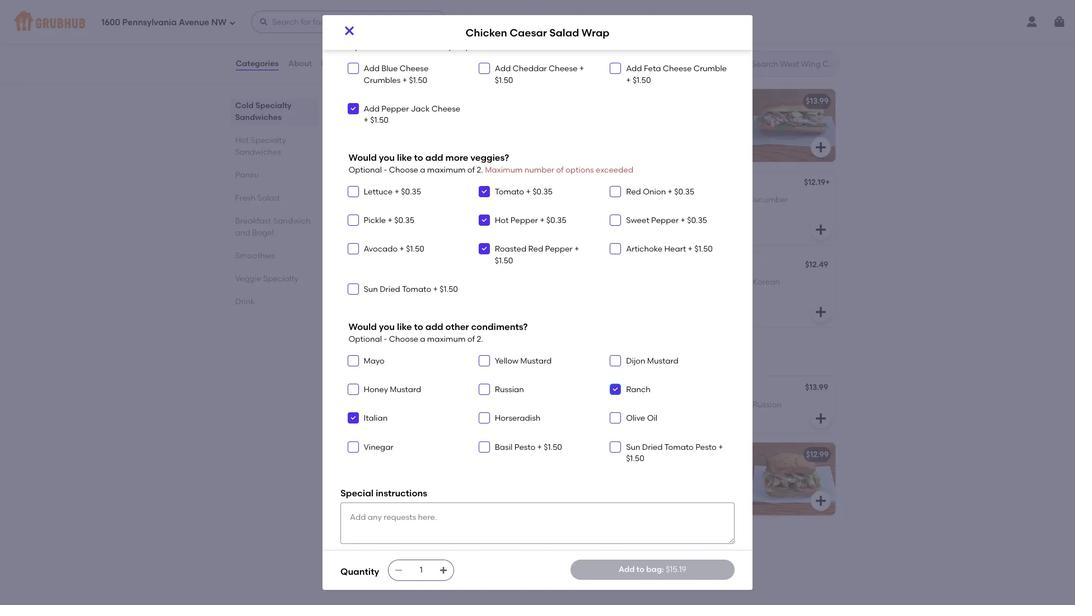 Task type: describe. For each thing, give the bounding box(es) containing it.
specialty for cold specialty sandwiches tab
[[256, 101, 292, 110]]

hot inside hot roast beef, melted jalapeno havarti, horseradish and worcestershire sauce on toasted sub.
[[350, 400, 363, 409]]

mayo inside honey maple turkey, avocado, spinach, korean bbq sauce, mayo on choice of wrap
[[647, 288, 668, 298]]

blt
[[350, 14, 363, 24]]

olive
[[626, 414, 646, 423]]

bread. for veggie
[[649, 206, 674, 216]]

$13.99 inside button
[[806, 97, 829, 106]]

shredded
[[435, 277, 472, 287]]

toasted inside hot corn beef, melted swiss, sauerkraut, russian dressing on toasted rye.
[[646, 411, 675, 421]]

cucumber
[[748, 195, 789, 204]]

cold specialty sandwiches tab
[[235, 100, 314, 123]]

a for other
[[420, 334, 426, 344]]

cheese for +
[[549, 64, 578, 74]]

ham, turkey, crispy bacon, lettuce, tomato, mayo on toasted choice of bread.
[[350, 112, 536, 133]]

lettuce, for turkey breast, provolone, avocado, lettuce, tomato, mayo on sub roll.
[[601, 41, 629, 51]]

add for add feta cheese crumble + $1.50
[[626, 64, 642, 74]]

smoothies tab
[[235, 250, 314, 262]]

choose for other
[[389, 334, 418, 344]]

sauce
[[425, 411, 448, 421]]

- for would you like to add more veggies?
[[384, 165, 387, 175]]

sandwiches for cold specialty sandwiches tab
[[235, 113, 282, 122]]

$12.19 +
[[805, 178, 831, 187]]

wrap inside honey maple turkey, avocado, spinach, korean bbq sauce, mayo on choice of wrap
[[720, 288, 741, 298]]

gilled
[[350, 277, 372, 287]]

turkey,
[[372, 112, 397, 122]]

gilled chicken breast, shredded parmesan, croutons, romaine lettuce, tossed with caesar dressing on choice of wrap button
[[343, 254, 585, 327]]

bbq
[[601, 288, 617, 298]]

veggie specialty tab
[[235, 273, 314, 285]]

to for other
[[414, 322, 424, 332]]

bread. inside 'ham, turkey, crispy bacon, lettuce, tomato, mayo on toasted choice of bread.'
[[429, 124, 454, 133]]

cheese for crumble
[[663, 64, 692, 74]]

on inside hot corn beef, melted swiss, sauerkraut, russian dressing on toasted rye.
[[634, 411, 644, 421]]

roll. inside turkey breast, provolone, avocado, lettuce, tomato, mayo on sub roll.
[[714, 41, 727, 51]]

hot specialty sandwiches inside "tab"
[[235, 136, 286, 157]]

pesto inside the 'sun dried tomato pesto + $1.50'
[[696, 442, 717, 452]]

hot corn beef, melted swiss, sauerkraut, russian dressing on toasted rye.
[[601, 400, 782, 421]]

svg image for honey mustard
[[350, 386, 357, 393]]

and inside hot roast beef and roast turkey breast, melted provolone, russian dressing on toasted sub roll.
[[406, 548, 421, 558]]

number
[[525, 165, 555, 175]]

worcestershire
[[367, 411, 423, 421]]

tossed
[[382, 300, 408, 309]]

pickle + $0.35
[[364, 216, 415, 225]]

yellow
[[495, 356, 519, 366]]

svg image for basil pesto
[[481, 444, 488, 450]]

onion,
[[721, 195, 746, 204]]

choice inside 'ham, turkey, crispy bacon, lettuce, tomato, mayo on toasted choice of bread.'
[[392, 124, 418, 133]]

lettuce, inside gilled chicken breast, shredded parmesan, croutons, romaine lettuce, tossed with caesar dressing on choice of wrap
[[350, 300, 381, 309]]

on inside hot roast beef and roast turkey breast, melted provolone, russian dressing on toasted sub roll.
[[456, 560, 466, 569]]

breakfast
[[235, 216, 272, 226]]

condiments?
[[471, 322, 528, 332]]

grilled chicken breast on focaccia hot sandwich
[[601, 450, 792, 459]]

bacon, inside 'ham, turkey, crispy bacon, lettuce, tomato, mayo on toasted choice of bread.'
[[423, 112, 450, 122]]

sub inside turkey breast, provolone, avocado, lettuce, tomato, mayo on sub roll.
[[698, 41, 712, 51]]

tasty
[[601, 14, 621, 24]]

1 pesto from the left
[[515, 442, 536, 452]]

many
[[431, 42, 453, 51]]

veggie for veggie
[[601, 179, 627, 188]]

avocado
[[364, 245, 398, 254]]

yellow mustard
[[495, 356, 552, 366]]

you for would you like to add cheese?
[[379, 29, 395, 40]]

cobbie cold sandwich image
[[752, 89, 836, 162]]

2. for condiments?
[[477, 334, 483, 344]]

sun dried tomato pesto + $1.50
[[626, 442, 724, 463]]

honey for honey maple turkey, avocado, spinach, korean bbq sauce, mayo on choice of wrap
[[601, 277, 625, 287]]

sandwiches for "hot specialty sandwiches" "tab"
[[235, 147, 281, 157]]

instructions
[[376, 488, 428, 499]]

breast, inside hot roast beef and roast turkey breast, melted provolone, russian dressing on toasted sub roll.
[[469, 548, 496, 558]]

would for would you like to add cheese?
[[349, 29, 377, 40]]

- inside would you like to add cheese? optional - choose as many as you like.
[[384, 42, 387, 51]]

honey for honey mustard
[[364, 385, 388, 394]]

0 vertical spatial russian
[[495, 385, 524, 394]]

maximum for other
[[427, 334, 466, 344]]

blt cold sandwich
[[350, 14, 424, 24]]

svg image for red onion
[[612, 188, 619, 195]]

sauce,
[[619, 288, 645, 298]]

on inside crispy bacon, lettuce, tomato, mayo on toasted choice of bread.
[[490, 30, 500, 40]]

fresh
[[235, 193, 256, 203]]

like.
[[481, 42, 495, 51]]

provolone, inside hot roast beef and roast turkey breast, melted provolone, russian dressing on toasted sub roll.
[[350, 560, 390, 569]]

on inside gilled chicken breast, shredded parmesan, croutons, romaine lettuce, tossed with caesar dressing on choice of wrap
[[384, 311, 394, 321]]

1 horizontal spatial wrap
[[582, 26, 610, 39]]

chicken caesar salad wrap
[[466, 26, 610, 39]]

dressing inside hot corn beef, melted swiss, sauerkraut, russian dressing on toasted rye.
[[601, 411, 633, 421]]

$1.50 inside the add cheddar cheese + $1.50
[[495, 75, 513, 85]]

roll. inside hot roast beef and roast turkey breast, melted provolone, russian dressing on toasted sub roll.
[[515, 560, 528, 569]]

0 vertical spatial turkey
[[623, 14, 648, 24]]

salad inside tab
[[258, 193, 280, 203]]

avocado, inside avocado, lettuce, tomato, red onion, cucumber on choice of bread.
[[601, 195, 637, 204]]

quantity
[[341, 567, 379, 577]]

fresh salad tab
[[235, 192, 314, 204]]

specialty for veggie specialty tab
[[263, 274, 299, 283]]

toasted inside hot roast beef and roast turkey breast, melted provolone, russian dressing on toasted sub roll.
[[468, 560, 497, 569]]

toasted inside crispy bacon, lettuce, tomato, mayo on toasted choice of bread.
[[502, 30, 531, 40]]

wrap inside gilled chicken breast, shredded parmesan, croutons, romaine lettuce, tossed with caesar dressing on choice of wrap
[[434, 311, 455, 321]]

special
[[341, 488, 374, 499]]

$1.50 up jack
[[409, 75, 428, 85]]

club
[[350, 97, 368, 106]]

swiss,
[[685, 400, 706, 409]]

sandwich up jalapeno
[[448, 384, 486, 393]]

choose inside would you like to add cheese? optional - choose as many as you like.
[[389, 42, 418, 51]]

chicken caesar salad wrap image
[[501, 254, 585, 327]]

red inside avocado, lettuce, tomato, red onion, cucumber on choice of bread.
[[704, 195, 719, 204]]

avocado, inside honey maple turkey, avocado, spinach, korean bbq sauce, mayo on choice of wrap
[[680, 277, 716, 287]]

reviews button
[[321, 44, 353, 84]]

maple
[[627, 277, 651, 287]]

roast for beef
[[365, 548, 385, 558]]

to left bag:
[[637, 565, 645, 574]]

mayo for ham, turkey, crispy bacon, lettuce, tomato, mayo on toasted choice of bread.
[[515, 112, 536, 122]]

you down cheese?
[[465, 42, 479, 51]]

russian inside hot roast beef and roast turkey breast, melted provolone, russian dressing on toasted sub roll.
[[391, 560, 421, 569]]

+ $1.50
[[401, 75, 428, 85]]

exceeded
[[596, 165, 634, 175]]

on inside turkey breast, provolone, avocado, lettuce, tomato, mayo on sub roll.
[[687, 41, 696, 51]]

cold up turkey breast, provolone, avocado, lettuce, tomato, mayo on sub roll.
[[649, 14, 668, 24]]

pepper inside 'roasted red pepper + $1.50'
[[545, 245, 573, 254]]

breakfast sandwich and bagel tab
[[235, 215, 314, 239]]

oil
[[647, 414, 658, 423]]

hot roast beef and roast turkey breast, melted provolone, russian dressing on toasted sub roll.
[[350, 548, 528, 569]]

sandwich up the avocado, at the top of the page
[[670, 14, 708, 24]]

horseradish
[[502, 400, 547, 409]]

sandwich up would you like to add cheese? optional - choose as many as you like. at the top of the page
[[386, 14, 424, 24]]

choice inside honey maple turkey, avocado, spinach, korean bbq sauce, mayo on choice of wrap
[[681, 288, 709, 298]]

1 horizontal spatial salad
[[550, 26, 579, 39]]

$0.35 right the onion
[[675, 187, 695, 197]]

mustard for honey mustard
[[390, 385, 421, 394]]

sun for sun dried tomato pesto
[[626, 442, 641, 452]]

more
[[446, 152, 469, 163]]

you for would you like to add more veggies?
[[379, 152, 395, 163]]

yorker
[[369, 450, 393, 459]]

cheese for crumbles
[[400, 64, 429, 74]]

svg image for pickle
[[350, 217, 357, 224]]

turkey inside turkey breast, provolone, avocado, lettuce, tomato, mayo on sub roll.
[[601, 30, 625, 40]]

turkey
[[444, 548, 467, 558]]

dressing
[[350, 311, 382, 321]]

would for would you like to add more veggies?
[[349, 152, 377, 163]]

$1.50 right heart
[[695, 245, 713, 254]]

dijon
[[626, 356, 646, 366]]

spinach,
[[718, 277, 751, 287]]

italian cold sandwich
[[350, 179, 435, 188]]

honey maple turkey, avocado, spinach, korean bbq sauce, mayo on choice of wrap
[[601, 277, 780, 298]]

on inside 'ham, turkey, crispy bacon, lettuce, tomato, mayo on toasted choice of bread.'
[[350, 124, 359, 133]]

specialty up beef
[[365, 350, 421, 364]]

lettuce, for ham, turkey, crispy bacon, lettuce, tomato, mayo on toasted choice of bread.
[[452, 112, 481, 122]]

main navigation navigation
[[0, 0, 1076, 44]]

add for add pepper jack  cheese + $1.50
[[364, 104, 380, 114]]

red onion + $0.35
[[626, 187, 695, 197]]

hot inside hot corn beef, melted swiss, sauerkraut, russian dressing on toasted rye.
[[601, 400, 614, 409]]

grilled
[[601, 450, 626, 459]]

honey mustard
[[364, 385, 421, 394]]

svg image for ranch
[[612, 386, 619, 393]]

avocado + $1.50
[[364, 245, 425, 254]]

choice inside gilled chicken breast, shredded parmesan, croutons, romaine lettuce, tossed with caesar dressing on choice of wrap
[[396, 311, 423, 321]]

search icon image
[[734, 57, 747, 71]]

2 vertical spatial sandwiches
[[423, 350, 495, 364]]

lettuce
[[364, 187, 393, 197]]

chicken for gilled chicken breast, shredded parmesan, croutons, romaine lettuce, tossed with caesar dressing on choice of wrap
[[374, 277, 405, 287]]

svg image inside main navigation navigation
[[1053, 15, 1067, 29]]

veggies?
[[471, 152, 509, 163]]

and inside breakfast sandwich and bagel
[[235, 228, 250, 238]]

blue
[[382, 64, 398, 74]]

gilled chicken breast, shredded parmesan, croutons, romaine lettuce, tossed with caesar dressing on choice of wrap
[[350, 277, 472, 321]]

sandwich up crispy
[[390, 97, 428, 106]]

dijon mustard
[[626, 356, 679, 366]]

croutons,
[[392, 288, 429, 298]]

add for add blue cheese crumbles
[[364, 64, 380, 74]]

$1.50 inside 'roasted red pepper + $1.50'
[[495, 256, 513, 265]]

pepper for hot
[[511, 216, 538, 225]]

1 horizontal spatial hot specialty sandwiches
[[341, 350, 495, 364]]

hot inside "tab"
[[235, 136, 249, 145]]

$1.50 right basil
[[544, 442, 562, 452]]

bacon, inside crispy bacon, lettuce, tomato, mayo on toasted choice of bread.
[[376, 30, 402, 40]]

provolone, inside turkey breast, provolone, avocado, lettuce, tomato, mayo on sub roll.
[[655, 30, 695, 40]]

of inside gilled chicken breast, shredded parmesan, croutons, romaine lettuce, tossed with caesar dressing on choice of wrap
[[425, 311, 432, 321]]

romaine
[[431, 288, 465, 298]]

crumble
[[694, 64, 727, 74]]

of inside 'ham, turkey, crispy bacon, lettuce, tomato, mayo on toasted choice of bread.'
[[420, 124, 427, 133]]

pennsylvania
[[122, 17, 177, 27]]

+ inside the add cheddar cheese + $1.50
[[580, 64, 584, 74]]

$1.50 inside add feta cheese crumble + $1.50
[[633, 75, 651, 85]]

to for more
[[414, 152, 424, 163]]

avocado,
[[697, 30, 733, 40]]

avocado, lettuce, tomato, red onion, cucumber on choice of bread.
[[601, 195, 789, 216]]

about button
[[288, 44, 313, 84]]

$0.35 down avocado, lettuce, tomato, red onion, cucumber on choice of bread. on the right top
[[688, 216, 708, 225]]

- for would you like to add other condiments?
[[384, 334, 387, 344]]

svg image for add blue cheese crumbles
[[350, 65, 357, 72]]

$14.39
[[555, 179, 578, 188]]

$13.99 for rueben hot sandwich
[[806, 383, 829, 392]]

1 horizontal spatial chicken
[[466, 26, 507, 39]]

roast up input item quantity number field at bottom left
[[423, 548, 442, 558]]

toasted inside 'ham, turkey, crispy bacon, lettuce, tomato, mayo on toasted choice of bread.'
[[361, 124, 391, 133]]

artichoke
[[626, 245, 663, 254]]

sandwich right lettuce
[[397, 179, 435, 188]]

breast, inside turkey breast, provolone, avocado, lettuce, tomato, mayo on sub roll.
[[627, 30, 653, 40]]

with
[[410, 300, 426, 309]]

sun for sun dried tomato
[[364, 285, 378, 294]]

$12.19
[[805, 178, 826, 187]]

1 horizontal spatial caesar
[[510, 26, 547, 39]]

on right breast
[[688, 450, 698, 459]]

sandwich left $12.99
[[754, 450, 792, 459]]

toasted inside hot roast beef, melted jalapeno havarti, horseradish and worcestershire sauce on toasted sub.
[[462, 411, 491, 421]]

breakfast sandwich and bagel
[[235, 216, 311, 238]]

cold specialty sandwiches
[[235, 101, 292, 122]]

special instructions
[[341, 488, 428, 499]]

Search West Wing Cafe - Penn Ave search field
[[751, 59, 836, 69]]

melted inside hot roast beef and roast turkey breast, melted provolone, russian dressing on toasted sub roll.
[[498, 548, 525, 558]]

havarti,
[[471, 400, 500, 409]]

would you like to add cheese? optional - choose as many as you like.
[[349, 29, 495, 51]]

cheese inside add pepper jack  cheese + $1.50
[[432, 104, 461, 114]]

sweet
[[626, 216, 650, 225]]



Task type: locate. For each thing, give the bounding box(es) containing it.
lettuce, up many
[[404, 30, 433, 40]]

roast inside hot roast beef, melted jalapeno havarti, horseradish and worcestershire sauce on toasted sub.
[[365, 400, 385, 409]]

tasty turkey cold sandwich
[[601, 14, 708, 24]]

tomato,
[[671, 195, 702, 204]]

dried for sun dried tomato pesto + $1.50
[[643, 442, 663, 452]]

panini tab
[[235, 169, 314, 181]]

1 vertical spatial dressing
[[422, 560, 454, 569]]

chicken up like. at the left of page
[[466, 26, 507, 39]]

would down blt
[[349, 29, 377, 40]]

beef
[[389, 384, 407, 393]]

choice down with
[[396, 311, 423, 321]]

roast
[[365, 400, 385, 409], [365, 548, 385, 558], [423, 548, 442, 558]]

to inside would you like to add more veggies? optional - choose a maximum of 2. maximum number of options exceeded
[[414, 152, 424, 163]]

add up the 'crumbles'
[[364, 64, 380, 74]]

3 would from the top
[[349, 322, 377, 332]]

cheese right cheddar on the top of the page
[[549, 64, 578, 74]]

1 would from the top
[[349, 29, 377, 40]]

mustard for yellow mustard
[[521, 356, 552, 366]]

options
[[566, 165, 594, 175]]

melted for toasted
[[656, 400, 683, 409]]

tomato,
[[435, 30, 465, 40], [631, 41, 661, 51], [482, 112, 513, 122]]

$0.35
[[401, 187, 421, 197], [533, 187, 553, 197], [675, 187, 695, 197], [395, 216, 415, 225], [547, 216, 567, 225], [688, 216, 708, 225]]

sub inside hot roast beef and roast turkey breast, melted provolone, russian dressing on toasted sub roll.
[[499, 560, 513, 569]]

0 horizontal spatial russian
[[391, 560, 421, 569]]

1 vertical spatial dried
[[643, 442, 663, 452]]

$0.35 right lettuce
[[401, 187, 421, 197]]

svg image for tomato
[[481, 188, 488, 195]]

0 horizontal spatial dressing
[[422, 560, 454, 569]]

beef, for beef
[[387, 400, 405, 409]]

2. down veggies? at top left
[[477, 165, 483, 175]]

1 vertical spatial roll.
[[515, 560, 528, 569]]

1 vertical spatial caesar
[[428, 300, 456, 309]]

optional for would you like to add other condiments?
[[349, 334, 382, 344]]

2. inside would you like to add more veggies? optional - choose a maximum of 2. maximum number of options exceeded
[[477, 165, 483, 175]]

choose inside would you like to add more veggies? optional - choose a maximum of 2. maximum number of options exceeded
[[389, 165, 418, 175]]

0 vertical spatial a
[[420, 165, 426, 175]]

crispy
[[399, 112, 421, 122]]

cheese?
[[446, 29, 482, 40]]

mustard right yellow
[[521, 356, 552, 366]]

2 vertical spatial like
[[397, 322, 412, 332]]

1 vertical spatial chicken
[[374, 277, 405, 287]]

2. down condiments?
[[477, 334, 483, 344]]

0 vertical spatial tomato
[[495, 187, 524, 197]]

0 vertical spatial optional
[[349, 42, 382, 51]]

$13.99 for new yorker hot sandwich
[[555, 449, 578, 458]]

beef
[[387, 548, 404, 558]]

like
[[397, 29, 412, 40], [397, 152, 412, 163], [397, 322, 412, 332]]

svg image
[[259, 17, 268, 26], [229, 19, 236, 26], [343, 24, 356, 38], [815, 58, 828, 72], [350, 65, 357, 72], [350, 105, 357, 112], [481, 188, 488, 195], [612, 188, 619, 195], [350, 217, 357, 224], [481, 246, 488, 252], [815, 305, 828, 319], [350, 386, 357, 393], [481, 386, 488, 393], [612, 386, 619, 393], [350, 415, 357, 422], [350, 444, 357, 450], [481, 444, 488, 450]]

0 horizontal spatial veggie
[[235, 274, 262, 283]]

tomato for sun dried tomato pesto + $1.50
[[665, 442, 694, 452]]

1600 pennsylvania avenue nw
[[101, 17, 227, 27]]

tomato for sun dried tomato + $1.50
[[402, 285, 431, 294]]

add feta cheese crumble + $1.50
[[626, 64, 727, 85]]

$0.35 down number
[[533, 187, 553, 197]]

3 - from the top
[[384, 334, 387, 344]]

would up lettuce
[[349, 152, 377, 163]]

svg image for roasted red pepper
[[481, 246, 488, 252]]

add inside the 'would you like to add other condiments? optional - choose a maximum of 2.'
[[426, 322, 444, 332]]

toasted
[[502, 30, 531, 40], [361, 124, 391, 133], [462, 411, 491, 421], [646, 411, 675, 421], [468, 560, 497, 569]]

1 horizontal spatial and
[[350, 411, 365, 421]]

$11.49 +
[[553, 13, 580, 23]]

hot specialty sandwiches up panini at the left top of page
[[235, 136, 286, 157]]

svg image for italian
[[350, 415, 357, 422]]

2 a from the top
[[420, 334, 426, 344]]

1 horizontal spatial mustard
[[521, 356, 552, 366]]

mayo
[[467, 30, 488, 40], [663, 41, 685, 51], [515, 112, 536, 122]]

bread. inside crispy bacon, lettuce, tomato, mayo on toasted choice of bread.
[[387, 41, 412, 51]]

2 horizontal spatial melted
[[656, 400, 683, 409]]

on inside avocado, lettuce, tomato, red onion, cucumber on choice of bread.
[[601, 206, 610, 216]]

hot roast beef jalapeno sandwich
[[350, 384, 486, 393]]

grilled chicken breast on focaccia hot sandwich image
[[752, 443, 836, 516]]

new yorker hot sandwich
[[350, 450, 448, 459]]

0 horizontal spatial sun
[[364, 285, 378, 294]]

cold for blt cold sandwich
[[365, 14, 384, 24]]

russian right sauerkraut,
[[753, 400, 782, 409]]

1 - from the top
[[384, 42, 387, 51]]

you up italian cold sandwich
[[379, 152, 395, 163]]

salad down $11.49
[[550, 26, 579, 39]]

0 vertical spatial veggie
[[601, 179, 627, 188]]

0 horizontal spatial provolone,
[[350, 560, 390, 569]]

dried for sun dried tomato + $1.50
[[380, 285, 400, 294]]

like down "tossed"
[[397, 322, 412, 332]]

pepper inside add pepper jack  cheese + $1.50
[[382, 104, 409, 114]]

to inside would you like to add cheese? optional - choose as many as you like.
[[414, 29, 424, 40]]

2.
[[477, 165, 483, 175], [477, 334, 483, 344]]

red
[[626, 187, 641, 197], [704, 195, 719, 204], [529, 245, 544, 254]]

pepper down tomato + $0.35
[[511, 216, 538, 225]]

hot specialty sandwiches up 'hot roast beef jalapeno sandwich'
[[341, 350, 495, 364]]

roast
[[365, 384, 388, 393]]

$13.99
[[806, 97, 829, 106], [806, 383, 829, 392], [555, 449, 578, 458]]

optional inside would you like to add more veggies? optional - choose a maximum of 2. maximum number of options exceeded
[[349, 165, 382, 175]]

melted for sauce
[[407, 400, 434, 409]]

would for would you like to add other condiments?
[[349, 322, 377, 332]]

1 horizontal spatial beef,
[[635, 400, 654, 409]]

you for would you like to add other condiments?
[[379, 322, 395, 332]]

1 optional from the top
[[349, 42, 382, 51]]

0 vertical spatial sandwiches
[[235, 113, 282, 122]]

pepper for sweet
[[652, 216, 679, 225]]

lettuce, up sweet pepper + $0.35
[[638, 195, 669, 204]]

+ inside add pepper jack  cheese + $1.50
[[364, 115, 369, 125]]

2 horizontal spatial tomato
[[665, 442, 694, 452]]

0 vertical spatial choose
[[389, 42, 418, 51]]

1 horizontal spatial lettuce,
[[452, 112, 481, 122]]

$1.50
[[409, 75, 428, 85], [495, 75, 513, 85], [633, 75, 651, 85], [370, 115, 389, 125], [406, 245, 425, 254], [695, 245, 713, 254], [495, 256, 513, 265], [440, 285, 458, 294], [544, 442, 562, 452], [626, 454, 645, 463]]

1 vertical spatial bread.
[[429, 124, 454, 133]]

would inside would you like to add more veggies? optional - choose a maximum of 2. maximum number of options exceeded
[[349, 152, 377, 163]]

red left onion,
[[704, 195, 719, 204]]

1 horizontal spatial mayo
[[515, 112, 536, 122]]

lettuce, inside 'ham, turkey, crispy bacon, lettuce, tomato, mayo on toasted choice of bread.'
[[452, 112, 481, 122]]

a down with
[[420, 334, 426, 344]]

add inside add feta cheese crumble + $1.50
[[626, 64, 642, 74]]

bread. for blt cold sandwich
[[387, 41, 412, 51]]

0 vertical spatial tomato,
[[435, 30, 465, 40]]

a up italian cold sandwich
[[420, 165, 426, 175]]

cold down categories button
[[235, 101, 254, 110]]

svg image for add pepper jack  cheese
[[350, 105, 357, 112]]

of inside crispy bacon, lettuce, tomato, mayo on toasted choice of bread.
[[377, 41, 385, 51]]

chicken
[[466, 26, 507, 39], [374, 277, 405, 287], [628, 450, 660, 459]]

svg image
[[1053, 15, 1067, 29], [564, 58, 577, 72], [481, 65, 488, 72], [612, 65, 619, 72], [815, 141, 828, 154], [350, 188, 357, 195], [481, 217, 488, 224], [612, 217, 619, 224], [815, 223, 828, 237], [350, 246, 357, 252], [612, 246, 619, 252], [350, 286, 357, 292], [350, 357, 357, 364], [481, 357, 488, 364], [612, 357, 619, 364], [815, 412, 828, 425], [481, 415, 488, 422], [612, 415, 619, 422], [612, 444, 619, 450], [564, 494, 577, 508], [815, 494, 828, 508], [564, 560, 577, 574], [395, 566, 404, 575], [439, 566, 448, 575]]

0 vertical spatial caesar
[[510, 26, 547, 39]]

mayo up add feta cheese crumble + $1.50
[[663, 41, 685, 51]]

2 pesto from the left
[[696, 442, 717, 452]]

specialty down 'smoothies' "tab"
[[263, 274, 299, 283]]

maximum inside the 'would you like to add other condiments? optional - choose a maximum of 2.'
[[427, 334, 466, 344]]

1 vertical spatial sub
[[499, 560, 513, 569]]

sub down special instructions "text box"
[[499, 560, 513, 569]]

hot pepper + $0.35
[[495, 216, 567, 225]]

sun up dressing at the bottom of the page
[[364, 285, 378, 294]]

0 horizontal spatial tomato
[[402, 285, 431, 294]]

beef, inside hot corn beef, melted swiss, sauerkraut, russian dressing on toasted rye.
[[635, 400, 654, 409]]

of inside honey maple turkey, avocado, spinach, korean bbq sauce, mayo on choice of wrap
[[710, 288, 718, 298]]

2 choose from the top
[[389, 165, 418, 175]]

drink tab
[[235, 296, 314, 308]]

1 vertical spatial breast,
[[469, 548, 496, 558]]

2 horizontal spatial russian
[[753, 400, 782, 409]]

to inside the 'would you like to add other condiments? optional - choose a maximum of 2.'
[[414, 322, 424, 332]]

beef, inside hot roast beef, melted jalapeno havarti, horseradish and worcestershire sauce on toasted sub.
[[387, 400, 405, 409]]

sandwich down sauce on the left bottom
[[410, 450, 448, 459]]

honey
[[601, 277, 625, 287], [364, 385, 388, 394]]

3 like from the top
[[397, 322, 412, 332]]

roast left beef
[[365, 548, 385, 558]]

italian
[[350, 179, 374, 188], [364, 414, 388, 423]]

tomato down maximum
[[495, 187, 524, 197]]

choice inside avocado, lettuce, tomato, red onion, cucumber on choice of bread.
[[612, 206, 638, 216]]

roasted red pepper + $1.50
[[495, 245, 579, 265]]

jalapeno
[[436, 400, 470, 409]]

maximum for more
[[427, 165, 466, 175]]

like for more
[[397, 152, 412, 163]]

sub
[[698, 41, 712, 51], [499, 560, 513, 569]]

beef, for sandwich
[[635, 400, 654, 409]]

you inside would you like to add more veggies? optional - choose a maximum of 2. maximum number of options exceeded
[[379, 152, 395, 163]]

honey left beef
[[364, 385, 388, 394]]

1 vertical spatial maximum
[[427, 334, 466, 344]]

crispy bacon, lettuce, tomato, mayo on toasted choice of bread.
[[350, 30, 531, 51]]

dried up "tossed"
[[380, 285, 400, 294]]

categories button
[[235, 44, 279, 84]]

tomato inside the 'sun dried tomato pesto + $1.50'
[[665, 442, 694, 452]]

of inside avocado, lettuce, tomato, red onion, cucumber on choice of bread.
[[640, 206, 647, 216]]

dressing inside hot roast beef and roast turkey breast, melted provolone, russian dressing on toasted sub roll.
[[422, 560, 454, 569]]

add inside would you like to add cheese? optional - choose as many as you like.
[[426, 29, 444, 40]]

on left oil
[[634, 411, 644, 421]]

1 horizontal spatial sub
[[698, 41, 712, 51]]

hot inside hot roast beef and roast turkey breast, melted provolone, russian dressing on toasted sub roll.
[[350, 548, 363, 558]]

breast, down tasty turkey cold sandwich
[[627, 30, 653, 40]]

2 horizontal spatial mayo
[[663, 41, 685, 51]]

2 horizontal spatial bread.
[[649, 206, 674, 216]]

tasty turkey cold sandwich image
[[752, 7, 836, 80]]

2 vertical spatial choice
[[612, 206, 638, 216]]

caesar
[[510, 26, 547, 39], [428, 300, 456, 309]]

would you like to add other condiments? optional - choose a maximum of 2.
[[349, 322, 528, 344]]

italian cold sandwich image
[[501, 172, 585, 244]]

1 horizontal spatial provolone,
[[655, 30, 695, 40]]

+ inside add feta cheese crumble + $1.50
[[626, 75, 631, 85]]

+
[[575, 13, 580, 23], [580, 64, 584, 74], [403, 75, 407, 85], [626, 75, 631, 85], [364, 115, 369, 125], [826, 178, 831, 187], [395, 187, 399, 197], [526, 187, 531, 197], [668, 187, 673, 197], [388, 216, 393, 225], [540, 216, 545, 225], [681, 216, 686, 225], [400, 245, 404, 254], [575, 245, 579, 254], [688, 245, 693, 254], [433, 285, 438, 294], [538, 442, 542, 452], [719, 442, 724, 452]]

add for add to bag: $15.19
[[619, 565, 635, 574]]

cheddar
[[513, 64, 547, 74]]

2 vertical spatial mayo
[[515, 112, 536, 122]]

0 vertical spatial choice
[[681, 288, 709, 298]]

0 horizontal spatial red
[[529, 245, 544, 254]]

2 as from the left
[[455, 42, 463, 51]]

add for other
[[426, 322, 444, 332]]

1 horizontal spatial sun
[[626, 442, 641, 452]]

2 would from the top
[[349, 152, 377, 163]]

pesto right breast
[[696, 442, 717, 452]]

add
[[426, 29, 444, 40], [426, 152, 444, 163], [426, 322, 444, 332]]

on down turkey
[[456, 560, 466, 569]]

0 horizontal spatial hot specialty sandwiches
[[235, 136, 286, 157]]

cold up pickle + $0.35
[[376, 179, 395, 188]]

lettuce, down tasty
[[601, 41, 629, 51]]

rueben hot sandwich
[[601, 384, 686, 393]]

lettuce, inside crispy bacon, lettuce, tomato, mayo on toasted choice of bread.
[[404, 30, 433, 40]]

$12.49
[[806, 260, 829, 270]]

1 vertical spatial lettuce,
[[601, 41, 629, 51]]

would you like to add more veggies? optional - choose a maximum of 2. maximum number of options exceeded
[[349, 152, 634, 175]]

0 horizontal spatial sub
[[499, 560, 513, 569]]

russian
[[495, 385, 524, 394], [753, 400, 782, 409], [391, 560, 421, 569]]

nw
[[211, 17, 227, 27]]

-
[[384, 42, 387, 51], [384, 165, 387, 175], [384, 334, 387, 344]]

0 vertical spatial choice
[[350, 41, 375, 51]]

lettuce,
[[638, 195, 669, 204], [350, 300, 381, 309]]

artichoke heart + $1.50
[[626, 245, 713, 254]]

veggie inside tab
[[235, 274, 262, 283]]

bread. up sweet pepper + $0.35
[[649, 206, 674, 216]]

$0.35 down $14.39
[[547, 216, 567, 225]]

1 vertical spatial salad
[[258, 193, 280, 203]]

of
[[377, 41, 385, 51], [420, 124, 427, 133], [468, 165, 475, 175], [557, 165, 564, 175], [640, 206, 647, 216], [710, 288, 718, 298], [425, 311, 432, 321], [468, 334, 475, 344]]

+ inside 'roasted red pepper + $1.50'
[[575, 245, 579, 254]]

on down exceeded
[[601, 206, 610, 216]]

1 like from the top
[[397, 29, 412, 40]]

choice down heart
[[681, 288, 709, 298]]

add for cheese?
[[426, 29, 444, 40]]

$1.50 right the breast, at left top
[[440, 285, 458, 294]]

caesar up cheddar on the top of the page
[[510, 26, 547, 39]]

red left the onion
[[626, 187, 641, 197]]

1 vertical spatial hot specialty sandwiches
[[341, 350, 495, 364]]

1 maximum from the top
[[427, 165, 466, 175]]

add inside the add cheddar cheese + $1.50
[[495, 64, 511, 74]]

add for add cheddar cheese + $1.50
[[495, 64, 511, 74]]

hot
[[235, 136, 249, 145], [495, 216, 509, 225], [341, 350, 362, 364], [350, 384, 364, 393], [632, 384, 646, 393], [350, 400, 363, 409], [601, 400, 614, 409], [395, 450, 409, 459], [738, 450, 752, 459], [350, 548, 363, 558]]

italian for italian
[[364, 414, 388, 423]]

1 vertical spatial and
[[350, 411, 365, 421]]

of inside the 'would you like to add other condiments? optional - choose a maximum of 2.'
[[468, 334, 475, 344]]

svg image for chicken caesar salad wrap
[[343, 24, 356, 38]]

maximum inside would you like to add more veggies? optional - choose a maximum of 2. maximum number of options exceeded
[[427, 165, 466, 175]]

optional down dressing at the bottom of the page
[[349, 334, 382, 344]]

1 vertical spatial choice
[[392, 124, 418, 133]]

1 horizontal spatial breast,
[[627, 30, 653, 40]]

2 add from the top
[[426, 152, 444, 163]]

specialty inside cold specialty sandwiches
[[256, 101, 292, 110]]

dried inside the 'sun dried tomato pesto + $1.50'
[[643, 442, 663, 452]]

sandwiches inside cold specialty sandwiches
[[235, 113, 282, 122]]

roast for beef,
[[365, 400, 385, 409]]

0 horizontal spatial mayo
[[364, 356, 385, 366]]

categories
[[236, 59, 279, 68]]

sandwich down dijon mustard
[[648, 384, 686, 393]]

melted up rye.
[[656, 400, 683, 409]]

a
[[420, 165, 426, 175], [420, 334, 426, 344]]

0 vertical spatial mayo
[[647, 288, 668, 298]]

melted down special instructions "text box"
[[498, 548, 525, 558]]

add inside add blue cheese crumbles
[[364, 64, 380, 74]]

optional down crispy
[[349, 42, 382, 51]]

add left other
[[426, 322, 444, 332]]

sun
[[364, 285, 378, 294], [626, 442, 641, 452]]

rye.
[[677, 411, 691, 421]]

chicken inside gilled chicken breast, shredded parmesan, croutons, romaine lettuce, tossed with caesar dressing on choice of wrap
[[374, 277, 405, 287]]

sandwiches up "hot specialty sandwiches" "tab"
[[235, 113, 282, 122]]

0 vertical spatial lettuce,
[[638, 195, 669, 204]]

add cheddar cheese + $1.50
[[495, 64, 584, 85]]

mayo inside crispy bacon, lettuce, tomato, mayo on toasted choice of bread.
[[467, 30, 488, 40]]

svg image for russian
[[481, 386, 488, 393]]

2 vertical spatial add
[[426, 322, 444, 332]]

choice
[[681, 288, 709, 298], [396, 311, 423, 321]]

$1.50 down feta in the top of the page
[[633, 75, 651, 85]]

to for cheese?
[[414, 29, 424, 40]]

roasted
[[495, 245, 527, 254]]

2 vertical spatial tomato,
[[482, 112, 513, 122]]

1 horizontal spatial melted
[[498, 548, 525, 558]]

2 maximum from the top
[[427, 334, 466, 344]]

drink
[[235, 297, 255, 306]]

on down turkey,
[[670, 288, 679, 298]]

0 horizontal spatial choice
[[350, 41, 375, 51]]

1 vertical spatial choose
[[389, 165, 418, 175]]

sandwiches
[[235, 113, 282, 122], [235, 147, 281, 157], [423, 350, 495, 364]]

chicken up parmesan, at top
[[374, 277, 405, 287]]

specialty for "hot specialty sandwiches" "tab"
[[251, 136, 286, 145]]

bag:
[[647, 565, 664, 574]]

add inside would you like to add more veggies? optional - choose a maximum of 2. maximum number of options exceeded
[[426, 152, 444, 163]]

to down with
[[414, 322, 424, 332]]

1600
[[101, 17, 120, 27]]

optional for would you like to add more veggies?
[[349, 165, 382, 175]]

0 horizontal spatial lettuce,
[[350, 300, 381, 309]]

$1.50 inside the 'sun dried tomato pesto + $1.50'
[[626, 454, 645, 463]]

1 vertical spatial bacon,
[[423, 112, 450, 122]]

breast,
[[407, 277, 433, 287]]

crumbles
[[364, 75, 401, 85]]

1 vertical spatial would
[[349, 152, 377, 163]]

0 horizontal spatial bacon,
[[376, 30, 402, 40]]

pepper for add
[[382, 104, 409, 114]]

breast
[[662, 450, 686, 459]]

add inside add pepper jack  cheese + $1.50
[[364, 104, 380, 114]]

1 vertical spatial italian
[[364, 414, 388, 423]]

optional inside would you like to add cheese? optional - choose as many as you like.
[[349, 42, 382, 51]]

1 vertical spatial a
[[420, 334, 426, 344]]

tomato, up veggies? at top left
[[482, 112, 513, 122]]

2 optional from the top
[[349, 165, 382, 175]]

cold up turkey,
[[370, 97, 388, 106]]

3 optional from the top
[[349, 334, 382, 344]]

tomato + $0.35
[[495, 187, 553, 197]]

would down dressing at the bottom of the page
[[349, 322, 377, 332]]

lettuce, inside turkey breast, provolone, avocado, lettuce, tomato, mayo on sub roll.
[[601, 41, 629, 51]]

sun right grilled
[[626, 442, 641, 452]]

2 vertical spatial bread.
[[649, 206, 674, 216]]

2. inside the 'would you like to add other condiments? optional - choose a maximum of 2.'
[[477, 334, 483, 344]]

bread. inside avocado, lettuce, tomato, red onion, cucumber on choice of bread.
[[649, 206, 674, 216]]

bread. down jack
[[429, 124, 454, 133]]

0 vertical spatial hot specialty sandwiches
[[235, 136, 286, 157]]

tomato, inside 'ham, turkey, crispy bacon, lettuce, tomato, mayo on toasted choice of bread.'
[[482, 112, 513, 122]]

add left feta in the top of the page
[[626, 64, 642, 74]]

Special instructions text field
[[341, 502, 735, 544]]

sauerkraut,
[[708, 400, 751, 409]]

1 horizontal spatial choice
[[681, 288, 709, 298]]

on up crumble
[[687, 41, 696, 51]]

on inside honey maple turkey, avocado, spinach, korean bbq sauce, mayo on choice of wrap
[[670, 288, 679, 298]]

3 choose from the top
[[389, 334, 418, 344]]

mustard right dijon at the right of the page
[[648, 356, 679, 366]]

1 vertical spatial -
[[384, 165, 387, 175]]

2 - from the top
[[384, 165, 387, 175]]

lettuce, up dressing at the bottom of the page
[[350, 300, 381, 309]]

1 vertical spatial tomato,
[[631, 41, 661, 51]]

tomato, for ham, turkey, crispy bacon, lettuce, tomato, mayo on toasted choice of bread.
[[482, 112, 513, 122]]

would inside would you like to add cheese? optional - choose as many as you like.
[[349, 29, 377, 40]]

0 vertical spatial breast,
[[627, 30, 653, 40]]

jalapeno
[[409, 384, 446, 393]]

sandwiches inside "tab"
[[235, 147, 281, 157]]

tomato, up feta in the top of the page
[[631, 41, 661, 51]]

red inside 'roasted red pepper + $1.50'
[[529, 245, 544, 254]]

cheese up + $1.50 on the top
[[400, 64, 429, 74]]

a for more
[[420, 165, 426, 175]]

tomato down rye.
[[665, 442, 694, 452]]

2 vertical spatial russian
[[391, 560, 421, 569]]

0 vertical spatial italian
[[350, 179, 374, 188]]

and down "breakfast"
[[235, 228, 250, 238]]

$1.50 up the breast, at left top
[[406, 245, 425, 254]]

like for cheese?
[[397, 29, 412, 40]]

heart
[[665, 245, 686, 254]]

2 beef, from the left
[[635, 400, 654, 409]]

+ inside the 'sun dried tomato pesto + $1.50'
[[719, 442, 724, 452]]

1 beef, from the left
[[387, 400, 405, 409]]

mustard for dijon mustard
[[648, 356, 679, 366]]

like for other
[[397, 322, 412, 332]]

hot roast beef and roast turkey breast, melted provolone, russian dressing on toasted sub roll. button
[[343, 525, 585, 582]]

- inside the 'would you like to add other condiments? optional - choose a maximum of 2.'
[[384, 334, 387, 344]]

italian for italian cold sandwich
[[350, 179, 374, 188]]

0 vertical spatial would
[[349, 29, 377, 40]]

olive oil
[[626, 414, 658, 423]]

italian up pickle
[[350, 179, 374, 188]]

2 horizontal spatial wrap
[[720, 288, 741, 298]]

0 vertical spatial mayo
[[467, 30, 488, 40]]

mayo down the add cheddar cheese + $1.50
[[515, 112, 536, 122]]

mayo for turkey breast, provolone, avocado, lettuce, tomato, mayo on sub roll.
[[663, 41, 685, 51]]

specialty down cold specialty sandwiches
[[251, 136, 286, 145]]

smoothies
[[235, 251, 275, 261]]

maximum
[[485, 165, 523, 175]]

on down "tossed"
[[384, 311, 394, 321]]

1 horizontal spatial dressing
[[601, 411, 633, 421]]

0 horizontal spatial wrap
[[434, 311, 455, 321]]

tomato, inside crispy bacon, lettuce, tomato, mayo on toasted choice of bread.
[[435, 30, 465, 40]]

add left more
[[426, 152, 444, 163]]

tomato, for turkey breast, provolone, avocado, lettuce, tomato, mayo on sub roll.
[[631, 41, 661, 51]]

hot specialty sandwiches tab
[[235, 134, 314, 158]]

1 horizontal spatial red
[[626, 187, 641, 197]]

2 vertical spatial lettuce,
[[452, 112, 481, 122]]

1 add from the top
[[426, 29, 444, 40]]

roll.
[[714, 41, 727, 51], [515, 560, 528, 569]]

cold for italian cold sandwich
[[376, 179, 395, 188]]

3 add from the top
[[426, 322, 444, 332]]

veggie for veggie specialty
[[235, 274, 262, 283]]

choose for more
[[389, 165, 418, 175]]

provolone, down beef
[[350, 560, 390, 569]]

2 2. from the top
[[477, 334, 483, 344]]

1 choose from the top
[[389, 42, 418, 51]]

caesar inside gilled chicken breast, shredded parmesan, croutons, romaine lettuce, tossed with caesar dressing on choice of wrap
[[428, 300, 456, 309]]

0 vertical spatial avocado,
[[601, 195, 637, 204]]

and inside hot roast beef, melted jalapeno havarti, horseradish and worcestershire sauce on toasted sub.
[[350, 411, 365, 421]]

beef, up worcestershire on the left of page
[[387, 400, 405, 409]]

1 vertical spatial mayo
[[663, 41, 685, 51]]

lettuce, inside avocado, lettuce, tomato, red onion, cucumber on choice of bread.
[[638, 195, 669, 204]]

mayo inside turkey breast, provolone, avocado, lettuce, tomato, mayo on sub roll.
[[663, 41, 685, 51]]

1 as from the left
[[420, 42, 429, 51]]

breast, right turkey
[[469, 548, 496, 558]]

0 horizontal spatial beef,
[[387, 400, 405, 409]]

0 vertical spatial like
[[397, 29, 412, 40]]

pepper down hot pepper + $0.35
[[545, 245, 573, 254]]

$13.99 button
[[594, 89, 836, 162]]

$15.19
[[666, 565, 687, 574]]

$1.50 inside add pepper jack  cheese + $1.50
[[370, 115, 389, 125]]

mustard
[[521, 356, 552, 366], [648, 356, 679, 366], [390, 385, 421, 394]]

cold inside cold specialty sandwiches
[[235, 101, 254, 110]]

0 horizontal spatial as
[[420, 42, 429, 51]]

pepper left jack
[[382, 104, 409, 114]]

choice inside crispy bacon, lettuce, tomato, mayo on toasted choice of bread.
[[350, 41, 375, 51]]

1 vertical spatial add
[[426, 152, 444, 163]]

chicken for grilled chicken breast on focaccia hot sandwich
[[628, 450, 660, 459]]

0 vertical spatial 2.
[[477, 165, 483, 175]]

mayo inside 'ham, turkey, crispy bacon, lettuce, tomato, mayo on toasted choice of bread.'
[[515, 112, 536, 122]]

2 like from the top
[[397, 152, 412, 163]]

to
[[414, 29, 424, 40], [414, 152, 424, 163], [414, 322, 424, 332], [637, 565, 645, 574]]

pepper right sweet
[[652, 216, 679, 225]]

$0.35 right pickle
[[395, 216, 415, 225]]

add down the 'crumbles'
[[364, 104, 380, 114]]

choice for veggie
[[612, 206, 638, 216]]

0 vertical spatial salad
[[550, 26, 579, 39]]

2. for veggies?
[[477, 165, 483, 175]]

maximum down more
[[427, 165, 466, 175]]

specialty inside "tab"
[[251, 136, 286, 145]]

0 horizontal spatial salad
[[258, 193, 280, 203]]

1 2. from the top
[[477, 165, 483, 175]]

on inside hot roast beef, melted jalapeno havarti, horseradish and worcestershire sauce on toasted sub.
[[450, 411, 460, 421]]

about
[[288, 59, 312, 68]]

svg image for vinegar
[[350, 444, 357, 450]]

bacon, right crispy
[[423, 112, 450, 122]]

mayo up like. at the left of page
[[467, 30, 488, 40]]

Input item quantity number field
[[409, 560, 434, 580]]

dried down oil
[[643, 442, 663, 452]]

0 horizontal spatial melted
[[407, 400, 434, 409]]

cheese inside add feta cheese crumble + $1.50
[[663, 64, 692, 74]]

choice for blt cold sandwich
[[350, 41, 375, 51]]

add up many
[[426, 29, 444, 40]]

sandwich inside breakfast sandwich and bagel
[[273, 216, 311, 226]]

chicken left breast
[[628, 450, 660, 459]]

cold for club cold sandwich
[[370, 97, 388, 106]]

1 vertical spatial mayo
[[364, 356, 385, 366]]

avenue
[[179, 17, 209, 27]]

- inside would you like to add more veggies? optional - choose a maximum of 2. maximum number of options exceeded
[[384, 165, 387, 175]]

vinegar
[[364, 442, 394, 452]]

add for more
[[426, 152, 444, 163]]

1 vertical spatial 2.
[[477, 334, 483, 344]]

1 horizontal spatial tomato
[[495, 187, 524, 197]]

2 vertical spatial wrap
[[434, 311, 455, 321]]

choose down "tossed"
[[389, 334, 418, 344]]

0 horizontal spatial pesto
[[515, 442, 536, 452]]

2 horizontal spatial red
[[704, 195, 719, 204]]

you down "tossed"
[[379, 322, 395, 332]]

like inside would you like to add cheese? optional - choose as many as you like.
[[397, 29, 412, 40]]

russian down beef
[[391, 560, 421, 569]]

russian inside hot corn beef, melted swiss, sauerkraut, russian dressing on toasted rye.
[[753, 400, 782, 409]]

bread. up blue at the left top of the page
[[387, 41, 412, 51]]

wrap down spinach,
[[720, 288, 741, 298]]

0 horizontal spatial bread.
[[387, 41, 412, 51]]

1 a from the top
[[420, 165, 426, 175]]

ranch
[[626, 385, 651, 394]]

avocado, up sweet
[[601, 195, 637, 204]]

1 horizontal spatial tomato,
[[482, 112, 513, 122]]

lettuce, up more
[[452, 112, 481, 122]]



Task type: vqa. For each thing, say whether or not it's contained in the screenshot.


